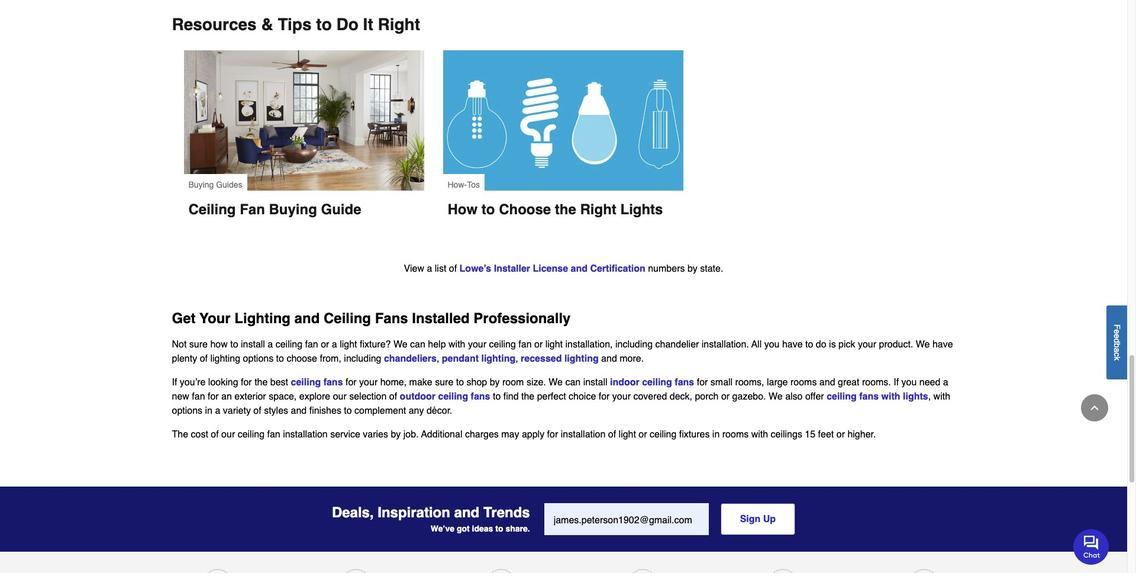 Task type: vqa. For each thing, say whether or not it's contained in the screenshot.
Tips
yes



Task type: locate. For each thing, give the bounding box(es) containing it.
0 vertical spatial in
[[205, 406, 213, 416]]

ceiling down the buying guides
[[189, 201, 236, 218]]

0 horizontal spatial by
[[391, 429, 401, 440]]

0 vertical spatial you
[[765, 339, 780, 350]]

2 installation from the left
[[561, 429, 606, 440]]

1 horizontal spatial options
[[243, 354, 274, 364]]

light up from,
[[340, 339, 357, 350]]

0 vertical spatial the
[[555, 201, 577, 218]]

you inside the not sure how to install a ceiling fan or a light fixture? we can help with your ceiling fan or light installation, including chandelier installation. all you have to do is pick your product. we have plenty of lighting options to choose from, including
[[765, 339, 780, 350]]

right right it
[[378, 15, 420, 34]]

a wood blade ceiling fan with a light over a living room seating area with a navy sofa and armchair. image
[[184, 50, 424, 191]]

size.
[[527, 377, 546, 388]]

of down home,
[[390, 392, 397, 402]]

chandeliers
[[384, 354, 437, 364]]

service
[[331, 429, 361, 440]]

install down lighting
[[241, 339, 265, 350]]

0 vertical spatial our
[[333, 392, 347, 402]]

1 vertical spatial rooms
[[723, 429, 749, 440]]

a right need
[[944, 377, 949, 388]]

or down small
[[722, 392, 730, 402]]

view
[[404, 264, 425, 274]]

fans down rooms.
[[860, 392, 879, 402]]

lighting down installation,
[[565, 354, 599, 364]]

feet
[[819, 429, 834, 440]]

options inside , with options in a variety of styles and finishes to complement any décor.
[[172, 406, 203, 416]]

a up the k
[[1113, 348, 1123, 352]]

installation
[[283, 429, 328, 440], [561, 429, 606, 440]]

your
[[468, 339, 487, 350], [859, 339, 877, 350], [359, 377, 378, 388], [613, 392, 631, 402]]

0 horizontal spatial have
[[783, 339, 803, 350]]

for right apply
[[547, 429, 559, 440]]

1 vertical spatial options
[[172, 406, 203, 416]]

resources & tips to do it right
[[172, 15, 420, 34]]

the right choose
[[555, 201, 577, 218]]

for up selection
[[346, 377, 357, 388]]

ceiling down great
[[827, 392, 857, 402]]

1 vertical spatial buying
[[269, 201, 317, 218]]

by right shop
[[490, 377, 500, 388]]

and up offer at the right of the page
[[820, 377, 836, 388]]

light down covered
[[619, 429, 636, 440]]

lighting down how
[[210, 354, 240, 364]]

you inside for small rooms, large rooms and great rooms. if you need a new fan for an exterior space, explore our selection of
[[902, 377, 917, 388]]

tips
[[278, 15, 312, 34]]

options down new at bottom left
[[172, 406, 203, 416]]

of right list
[[449, 264, 457, 274]]

styles
[[264, 406, 288, 416]]

with inside , with options in a variety of styles and finishes to complement any décor.
[[934, 392, 951, 402]]

including down "fixture?"
[[344, 354, 382, 364]]

install
[[241, 339, 265, 350], [584, 377, 608, 388]]

our up finishes
[[333, 392, 347, 402]]

1 e from the top
[[1113, 329, 1123, 334]]

installation down , with options in a variety of styles and finishes to complement any décor.
[[561, 429, 606, 440]]

0 vertical spatial options
[[243, 354, 274, 364]]

1 vertical spatial the
[[255, 377, 268, 388]]

and inside for small rooms, large rooms and great rooms. if you need a new fan for an exterior space, explore our selection of
[[820, 377, 836, 388]]

can up choice
[[566, 377, 581, 388]]

the
[[555, 201, 577, 218], [255, 377, 268, 388], [522, 392, 535, 402]]

fan
[[240, 201, 265, 218]]

we up "chandeliers" link
[[394, 339, 408, 350]]

fixtures
[[680, 429, 710, 440]]

you right the all
[[765, 339, 780, 350]]

to inside , with options in a variety of styles and finishes to complement any décor.
[[344, 406, 352, 416]]

1 installation from the left
[[283, 429, 328, 440]]

lights
[[904, 392, 929, 402]]

fixture?
[[360, 339, 391, 350]]

1 vertical spatial right
[[581, 201, 617, 218]]

1 vertical spatial install
[[584, 377, 608, 388]]

ideas
[[472, 524, 493, 533]]

fan up chandeliers , pendant lighting , recessed lighting and more.
[[519, 339, 532, 350]]

1 vertical spatial you
[[902, 377, 917, 388]]

e up b
[[1113, 334, 1123, 338]]

with left 'ceilings'
[[752, 429, 769, 440]]

with down need
[[934, 392, 951, 402]]

1 horizontal spatial you
[[902, 377, 917, 388]]

e up d
[[1113, 329, 1123, 334]]

in right the fixtures in the bottom of the page
[[713, 429, 720, 440]]

fan inside for small rooms, large rooms and great rooms. if you need a new fan for an exterior space, explore our selection of
[[192, 392, 205, 402]]

sign
[[741, 514, 761, 525]]

1 vertical spatial including
[[344, 354, 382, 364]]

of right cost on the left
[[211, 429, 219, 440]]

recessed
[[521, 354, 562, 364]]

a video about selecting the right lights for your home. image
[[443, 50, 684, 191]]

1 horizontal spatial including
[[616, 339, 653, 350]]

license
[[533, 264, 568, 274]]

Email Address email field
[[545, 503, 709, 535]]

ceiling up "fixture?"
[[324, 310, 371, 327]]

we up perfect
[[549, 377, 563, 388]]

sure up outdoor ceiling fans link
[[435, 377, 454, 388]]

by left job.
[[391, 429, 401, 440]]

with
[[449, 339, 466, 350], [882, 392, 901, 402], [934, 392, 951, 402], [752, 429, 769, 440]]

any
[[409, 406, 424, 416]]

0 horizontal spatial our
[[222, 429, 235, 440]]

you up lights
[[902, 377, 917, 388]]

install up choice
[[584, 377, 608, 388]]

sign up form
[[545, 503, 796, 535]]

0 horizontal spatial lighting
[[210, 354, 240, 364]]

0 horizontal spatial including
[[344, 354, 382, 364]]

2 horizontal spatial ,
[[929, 392, 932, 402]]

our down variety
[[222, 429, 235, 440]]

lowe's credit center image
[[487, 569, 516, 573]]

if up new at bottom left
[[172, 377, 177, 388]]

porch
[[695, 392, 719, 402]]

ceiling up décor.
[[438, 392, 468, 402]]

space,
[[269, 392, 297, 402]]

find
[[504, 392, 519, 402]]

1 vertical spatial can
[[566, 377, 581, 388]]

if right rooms.
[[894, 377, 900, 388]]

get
[[172, 310, 196, 327]]

1 horizontal spatial have
[[933, 339, 954, 350]]

we
[[394, 339, 408, 350], [916, 339, 931, 350], [549, 377, 563, 388], [769, 392, 783, 402]]

, down need
[[929, 392, 932, 402]]

a left variety
[[215, 406, 220, 416]]

to inside deals, inspiration and trends we've got ideas to share.
[[496, 524, 504, 533]]

rooms up the also
[[791, 377, 817, 388]]

can inside the not sure how to install a ceiling fan or a light fixture? we can help with your ceiling fan or light installation, including chandelier installation. all you have to do is pick your product. we have plenty of lighting options to choose from, including
[[410, 339, 426, 350]]

rooms.
[[863, 377, 892, 388]]

ceiling left the fixtures in the bottom of the page
[[650, 429, 677, 440]]

1 horizontal spatial install
[[584, 377, 608, 388]]

fans up explore in the bottom of the page
[[324, 377, 343, 388]]

sign up
[[741, 514, 776, 525]]

scroll to top element
[[1082, 394, 1109, 422]]

by
[[688, 264, 698, 274], [490, 377, 500, 388], [391, 429, 401, 440]]

2 horizontal spatial by
[[688, 264, 698, 274]]

2 vertical spatial the
[[522, 392, 535, 402]]

how-tos
[[448, 180, 480, 190]]

2 if from the left
[[894, 377, 900, 388]]

including
[[616, 339, 653, 350], [344, 354, 382, 364]]

f
[[1113, 324, 1123, 329]]

0 horizontal spatial buying
[[189, 180, 214, 190]]

décor.
[[427, 406, 453, 416]]

certification
[[591, 264, 646, 274]]

shop
[[467, 377, 487, 388]]

15
[[806, 429, 816, 440]]

and up got
[[455, 505, 480, 521]]

our
[[333, 392, 347, 402], [222, 429, 235, 440]]

light up recessed lighting 'link'
[[546, 339, 563, 350]]

1 horizontal spatial lighting
[[482, 354, 516, 364]]

a inside , with options in a variety of styles and finishes to complement any décor.
[[215, 406, 220, 416]]

trends
[[484, 505, 530, 521]]

choose
[[499, 201, 551, 218]]

have up need
[[933, 339, 954, 350]]

1 horizontal spatial ceiling
[[324, 310, 371, 327]]

1 vertical spatial sure
[[435, 377, 454, 388]]

options up best
[[243, 354, 274, 364]]

complement
[[355, 406, 406, 416]]

share.
[[506, 524, 530, 533]]

e
[[1113, 329, 1123, 334], [1113, 334, 1123, 338]]

lighting up room
[[482, 354, 516, 364]]

all
[[752, 339, 762, 350]]

buying
[[189, 180, 214, 190], [269, 201, 317, 218]]

0 vertical spatial can
[[410, 339, 426, 350]]

of down 'exterior'
[[254, 406, 262, 416]]

installation down finishes
[[283, 429, 328, 440]]

may
[[502, 429, 520, 440]]

0 horizontal spatial options
[[172, 406, 203, 416]]

1 horizontal spatial in
[[713, 429, 720, 440]]

0 horizontal spatial the
[[255, 377, 268, 388]]

chandelier
[[656, 339, 700, 350]]

0 vertical spatial install
[[241, 339, 265, 350]]

f e e d b a c k
[[1113, 324, 1123, 361]]

0 horizontal spatial ceiling
[[189, 201, 236, 218]]

1 horizontal spatial right
[[581, 201, 617, 218]]

1 if from the left
[[172, 377, 177, 388]]

of right plenty
[[200, 354, 208, 364]]

sure right not
[[189, 339, 208, 350]]

1 horizontal spatial if
[[894, 377, 900, 388]]

for right choice
[[599, 392, 610, 402]]

1 vertical spatial our
[[222, 429, 235, 440]]

0 vertical spatial buying
[[189, 180, 214, 190]]

recessed lighting link
[[521, 354, 599, 364]]

1 horizontal spatial our
[[333, 392, 347, 402]]

0 horizontal spatial installation
[[283, 429, 328, 440]]

if inside for small rooms, large rooms and great rooms. if you need a new fan for an exterior space, explore our selection of
[[894, 377, 900, 388]]

1 horizontal spatial installation
[[561, 429, 606, 440]]

0 horizontal spatial if
[[172, 377, 177, 388]]

1 lighting from the left
[[210, 354, 240, 364]]

1 vertical spatial by
[[490, 377, 500, 388]]

the
[[172, 429, 188, 440]]

0 horizontal spatial right
[[378, 15, 420, 34]]

1 horizontal spatial rooms
[[791, 377, 817, 388]]

if you're looking for the best ceiling fans for your home, make sure to shop by room size. we can install indoor ceiling fans
[[172, 377, 695, 388]]

0 vertical spatial sure
[[189, 339, 208, 350]]

buying guides
[[189, 180, 243, 190]]

chevron up image
[[1090, 402, 1101, 414]]

k
[[1113, 356, 1123, 361]]

2 horizontal spatial lighting
[[565, 354, 599, 364]]

fan down styles
[[267, 429, 281, 440]]

or
[[321, 339, 329, 350], [535, 339, 543, 350], [722, 392, 730, 402], [639, 429, 648, 440], [837, 429, 846, 440]]

new
[[172, 392, 189, 402]]

0 vertical spatial rooms
[[791, 377, 817, 388]]

lights
[[621, 201, 663, 218]]

2 horizontal spatial the
[[555, 201, 577, 218]]

2 horizontal spatial light
[[619, 429, 636, 440]]

tos
[[467, 180, 480, 190]]

for
[[241, 377, 252, 388], [346, 377, 357, 388], [697, 377, 708, 388], [208, 392, 219, 402], [599, 392, 610, 402], [547, 429, 559, 440]]

small
[[711, 377, 733, 388]]

0 horizontal spatial light
[[340, 339, 357, 350]]

2 e from the top
[[1113, 334, 1123, 338]]

get your lighting and ceiling fans installed professionally
[[172, 310, 571, 327]]

3 lighting from the left
[[565, 354, 599, 364]]

in up cost on the left
[[205, 406, 213, 416]]

additional
[[421, 429, 463, 440]]

fans
[[324, 377, 343, 388], [675, 377, 695, 388], [471, 392, 491, 402], [860, 392, 879, 402]]

varies
[[363, 429, 388, 440]]

the up 'exterior'
[[255, 377, 268, 388]]

can up "chandeliers" link
[[410, 339, 426, 350]]

rooms,
[[736, 377, 765, 388]]

0 horizontal spatial install
[[241, 339, 265, 350]]

rooms down gazebo. in the right of the page
[[723, 429, 749, 440]]

0 horizontal spatial in
[[205, 406, 213, 416]]

0 horizontal spatial ,
[[437, 354, 440, 364]]

0 horizontal spatial can
[[410, 339, 426, 350]]

f e e d b a c k button
[[1107, 305, 1128, 379]]

view a list of lowe's installer license and certification numbers by state.
[[404, 264, 724, 274]]

rooms
[[791, 377, 817, 388], [723, 429, 749, 440]]

and down space,
[[291, 406, 307, 416]]

including up more.
[[616, 339, 653, 350]]

the down size.
[[522, 392, 535, 402]]

ceiling up choose
[[276, 339, 303, 350]]

if
[[172, 377, 177, 388], [894, 377, 900, 388]]

of
[[449, 264, 457, 274], [200, 354, 208, 364], [390, 392, 397, 402], [254, 406, 262, 416], [211, 429, 219, 440], [609, 429, 616, 440]]

outdoor
[[400, 392, 436, 402]]

with up pendant
[[449, 339, 466, 350]]

a up from,
[[332, 339, 337, 350]]

buying left guides
[[189, 180, 214, 190]]

is
[[830, 339, 836, 350]]

2 vertical spatial by
[[391, 429, 401, 440]]

1 horizontal spatial can
[[566, 377, 581, 388]]

finishes
[[309, 406, 342, 416]]

your up selection
[[359, 377, 378, 388]]

, up room
[[516, 354, 518, 364]]

have left do
[[783, 339, 803, 350]]

buying right 'fan'
[[269, 201, 317, 218]]

and inside deals, inspiration and trends we've got ideas to share.
[[455, 505, 480, 521]]

chat invite button image
[[1074, 529, 1110, 565]]

0 horizontal spatial sure
[[189, 339, 208, 350]]

right left lights
[[581, 201, 617, 218]]

0 horizontal spatial you
[[765, 339, 780, 350]]



Task type: describe. For each thing, give the bounding box(es) containing it.
2 have from the left
[[933, 339, 954, 350]]

ceiling fans link
[[291, 377, 343, 388]]

it
[[363, 15, 373, 34]]

choice
[[569, 392, 596, 402]]

we down large on the right of page
[[769, 392, 783, 402]]

plenty
[[172, 354, 197, 364]]

ceiling down variety
[[238, 429, 265, 440]]

resources
[[172, 15, 257, 34]]

or right 'feet'
[[837, 429, 846, 440]]

of inside , with options in a variety of styles and finishes to complement any décor.
[[254, 406, 262, 416]]

for small rooms, large rooms and great rooms. if you need a new fan for an exterior space, explore our selection of
[[172, 377, 949, 402]]

choose
[[287, 354, 317, 364]]

deals,
[[332, 505, 374, 521]]

installation.
[[702, 339, 750, 350]]

a inside for small rooms, large rooms and great rooms. if you need a new fan for an exterior space, explore our selection of
[[944, 377, 949, 388]]

how-
[[448, 180, 467, 190]]

a left list
[[427, 264, 432, 274]]

not sure how to install a ceiling fan or a light fixture? we can help with your ceiling fan or light installation, including chandelier installation. all you have to do is pick your product. we have plenty of lighting options to choose from, including
[[172, 339, 954, 364]]

your up pendant lighting link
[[468, 339, 487, 350]]

installation,
[[566, 339, 613, 350]]

1 horizontal spatial light
[[546, 339, 563, 350]]

fans down shop
[[471, 392, 491, 402]]

charges
[[465, 429, 499, 440]]

or up recessed
[[535, 339, 543, 350]]

ceilings
[[771, 429, 803, 440]]

you're
[[180, 377, 206, 388]]

indoor ceiling fans link
[[610, 377, 695, 388]]

fans
[[375, 310, 408, 327]]

cost
[[191, 429, 208, 440]]

and up choose
[[295, 310, 320, 327]]

great
[[838, 377, 860, 388]]

deck,
[[670, 392, 693, 402]]

gift cards image
[[628, 569, 658, 573]]

1 horizontal spatial sure
[[435, 377, 454, 388]]

variety
[[223, 406, 251, 416]]

chandeliers link
[[384, 354, 437, 364]]

1 horizontal spatial the
[[522, 392, 535, 402]]

, with options in a variety of styles and finishes to complement any décor.
[[172, 392, 951, 416]]

list
[[435, 264, 447, 274]]

c
[[1113, 352, 1123, 356]]

sure inside the not sure how to install a ceiling fan or a light fixture? we can help with your ceiling fan or light installation, including chandelier installation. all you have to do is pick your product. we have plenty of lighting options to choose from, including
[[189, 339, 208, 350]]

ceiling up the outdoor ceiling fans to find the perfect choice for your covered deck, porch or gazebo. we also offer ceiling fans with lights
[[643, 377, 673, 388]]

0 vertical spatial ceiling
[[189, 201, 236, 218]]

offer
[[806, 392, 825, 402]]

from,
[[320, 354, 342, 364]]

large
[[767, 377, 788, 388]]

of down indoor
[[609, 429, 616, 440]]

not
[[172, 339, 187, 350]]

installation services image
[[769, 569, 798, 573]]

fans up 'deck,'
[[675, 377, 695, 388]]

more.
[[620, 354, 644, 364]]

how to choose the right lights
[[448, 201, 663, 218]]

for up 'exterior'
[[241, 377, 252, 388]]

in inside , with options in a variety of styles and finishes to complement any décor.
[[205, 406, 213, 416]]

room
[[503, 377, 524, 388]]

deals, inspiration and trends we've got ideas to share.
[[332, 505, 530, 533]]

0 vertical spatial by
[[688, 264, 698, 274]]

an
[[222, 392, 232, 402]]

d
[[1113, 338, 1123, 343]]

1 horizontal spatial by
[[490, 377, 500, 388]]

our inside for small rooms, large rooms and great rooms. if you need a new fan for an exterior space, explore our selection of
[[333, 392, 347, 402]]

the cost of our ceiling fan installation service varies by job. additional charges may apply for installation of light or ceiling fixtures in rooms with ceilings 15 feet or higher.
[[172, 429, 877, 440]]

a inside button
[[1113, 348, 1123, 352]]

0 vertical spatial right
[[378, 15, 420, 34]]

make
[[410, 377, 433, 388]]

product.
[[880, 339, 914, 350]]

2 lighting from the left
[[482, 354, 516, 364]]

chandeliers , pendant lighting , recessed lighting and more.
[[384, 354, 644, 364]]

pendant lighting link
[[442, 354, 516, 364]]

order status image
[[342, 569, 371, 573]]

lowe's app image
[[910, 569, 940, 573]]

of inside for small rooms, large rooms and great rooms. if you need a new fan for an exterior space, explore our selection of
[[390, 392, 397, 402]]

guide
[[321, 201, 362, 218]]

gazebo.
[[733, 392, 767, 402]]

need
[[920, 377, 941, 388]]

apply
[[522, 429, 545, 440]]

installer
[[494, 264, 531, 274]]

got
[[457, 524, 470, 533]]

best
[[270, 377, 288, 388]]

install inside the not sure how to install a ceiling fan or a light fixture? we can help with your ceiling fan or light installation, including chandelier installation. all you have to do is pick your product. we have plenty of lighting options to choose from, including
[[241, 339, 265, 350]]

, inside , with options in a variety of styles and finishes to complement any décor.
[[929, 392, 932, 402]]

also
[[786, 392, 803, 402]]

1 vertical spatial in
[[713, 429, 720, 440]]

ceiling fans with lights link
[[827, 392, 929, 402]]

we've
[[431, 524, 455, 533]]

job.
[[404, 429, 419, 440]]

do
[[337, 15, 359, 34]]

1 horizontal spatial ,
[[516, 354, 518, 364]]

fan up choose
[[305, 339, 318, 350]]

0 vertical spatial including
[[616, 339, 653, 350]]

how
[[448, 201, 478, 218]]

higher.
[[848, 429, 877, 440]]

professionally
[[474, 310, 571, 327]]

inspiration
[[378, 505, 451, 521]]

pendant
[[442, 354, 479, 364]]

and left more.
[[602, 354, 617, 364]]

for left an on the bottom left of page
[[208, 392, 219, 402]]

your down indoor
[[613, 392, 631, 402]]

with inside the not sure how to install a ceiling fan or a light fixture? we can help with your ceiling fan or light installation, including chandelier installation. all you have to do is pick your product. we have plenty of lighting options to choose from, including
[[449, 339, 466, 350]]

installed
[[412, 310, 470, 327]]

lighting
[[235, 310, 291, 327]]

or up from,
[[321, 339, 329, 350]]

home,
[[381, 377, 407, 388]]

with down rooms.
[[882, 392, 901, 402]]

perfect
[[537, 392, 566, 402]]

or down covered
[[639, 429, 648, 440]]

options inside the not sure how to install a ceiling fan or a light fixture? we can help with your ceiling fan or light installation, including chandelier installation. all you have to do is pick your product. we have plenty of lighting options to choose from, including
[[243, 354, 274, 364]]

lowe's installer license and certification link
[[460, 264, 646, 274]]

ceiling up explore in the bottom of the page
[[291, 377, 321, 388]]

ceiling up chandeliers , pendant lighting , recessed lighting and more.
[[489, 339, 516, 350]]

for up porch
[[697, 377, 708, 388]]

1 have from the left
[[783, 339, 803, 350]]

exterior
[[235, 392, 266, 402]]

b
[[1113, 343, 1123, 348]]

1 horizontal spatial buying
[[269, 201, 317, 218]]

do
[[816, 339, 827, 350]]

selection
[[349, 392, 387, 402]]

rooms inside for small rooms, large rooms and great rooms. if you need a new fan for an exterior space, explore our selection of
[[791, 377, 817, 388]]

&
[[261, 15, 273, 34]]

your right pick
[[859, 339, 877, 350]]

and right the license
[[571, 264, 588, 274]]

1 vertical spatial ceiling
[[324, 310, 371, 327]]

of inside the not sure how to install a ceiling fan or a light fixture? we can help with your ceiling fan or light installation, including chandelier installation. all you have to do is pick your product. we have plenty of lighting options to choose from, including
[[200, 354, 208, 364]]

covered
[[634, 392, 668, 402]]

ceiling fan buying guide
[[189, 201, 362, 218]]

and inside , with options in a variety of styles and finishes to complement any décor.
[[291, 406, 307, 416]]

lighting inside the not sure how to install a ceiling fan or a light fixture? we can help with your ceiling fan or light installation, including chandelier installation. all you have to do is pick your product. we have plenty of lighting options to choose from, including
[[210, 354, 240, 364]]

0 horizontal spatial rooms
[[723, 429, 749, 440]]

your
[[200, 310, 231, 327]]

a down lighting
[[268, 339, 273, 350]]

contact us & faq image
[[203, 569, 233, 573]]

we right product.
[[916, 339, 931, 350]]



